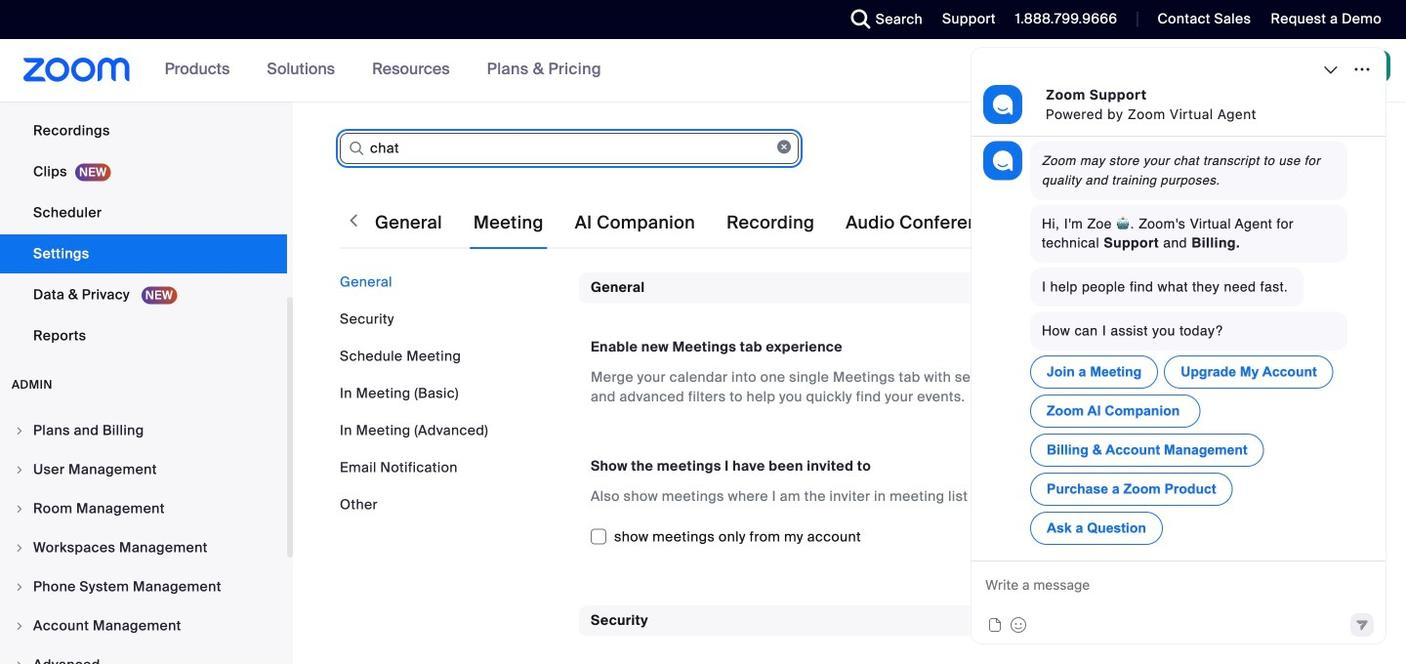 Task type: locate. For each thing, give the bounding box(es) containing it.
4 right image from the top
[[14, 581, 25, 593]]

application
[[591, 368, 1013, 407]]

right image for 6th 'menu item' from the top
[[14, 620, 25, 632]]

right image for 3rd 'menu item' from the top of the admin menu menu
[[14, 503, 25, 515]]

1 right image from the top
[[14, 425, 25, 437]]

2 right image from the top
[[14, 503, 25, 515]]

product information navigation
[[150, 39, 616, 102]]

banner
[[0, 39, 1407, 103]]

menu bar
[[340, 273, 565, 515]]

5 right image from the top
[[14, 620, 25, 632]]

1 menu item from the top
[[0, 412, 287, 449]]

application inside general 'element'
[[591, 368, 1013, 407]]

4 menu item from the top
[[0, 529, 287, 567]]

3 right image from the top
[[14, 542, 25, 554]]

1 vertical spatial right image
[[14, 659, 25, 664]]

7 menu item from the top
[[0, 647, 287, 664]]

support version for enable new meetings tab experience image
[[970, 391, 990, 405]]

right image
[[14, 464, 25, 476], [14, 503, 25, 515], [14, 542, 25, 554], [14, 581, 25, 593], [14, 620, 25, 632]]

1 right image from the top
[[14, 464, 25, 476]]

menu item
[[0, 412, 287, 449], [0, 451, 287, 488], [0, 490, 287, 527], [0, 529, 287, 567], [0, 569, 287, 606], [0, 608, 287, 645], [0, 647, 287, 664]]

scroll right image
[[1336, 211, 1356, 231]]

right image
[[14, 425, 25, 437], [14, 659, 25, 664]]

right image for 4th 'menu item' from the top of the admin menu menu
[[14, 542, 25, 554]]

0 vertical spatial right image
[[14, 425, 25, 437]]

scroll left image
[[344, 211, 363, 231]]



Task type: vqa. For each thing, say whether or not it's contained in the screenshot.
SIDE NAVIGATION navigation
yes



Task type: describe. For each thing, give the bounding box(es) containing it.
6 menu item from the top
[[0, 608, 287, 645]]

zoom logo image
[[23, 58, 131, 82]]

personal menu menu
[[0, 0, 287, 358]]

2 right image from the top
[[14, 659, 25, 664]]

2 menu item from the top
[[0, 451, 287, 488]]

right image for sixth 'menu item' from the bottom
[[14, 464, 25, 476]]

3 menu item from the top
[[0, 490, 287, 527]]

5 menu item from the top
[[0, 569, 287, 606]]

general element
[[579, 273, 1355, 574]]

tabs of my account settings page tab list
[[371, 195, 1407, 250]]

right image for 5th 'menu item'
[[14, 581, 25, 593]]

Search Settings text field
[[340, 133, 799, 164]]

admin menu menu
[[0, 412, 287, 664]]

side navigation navigation
[[0, 0, 293, 664]]

meetings navigation
[[998, 39, 1407, 103]]



